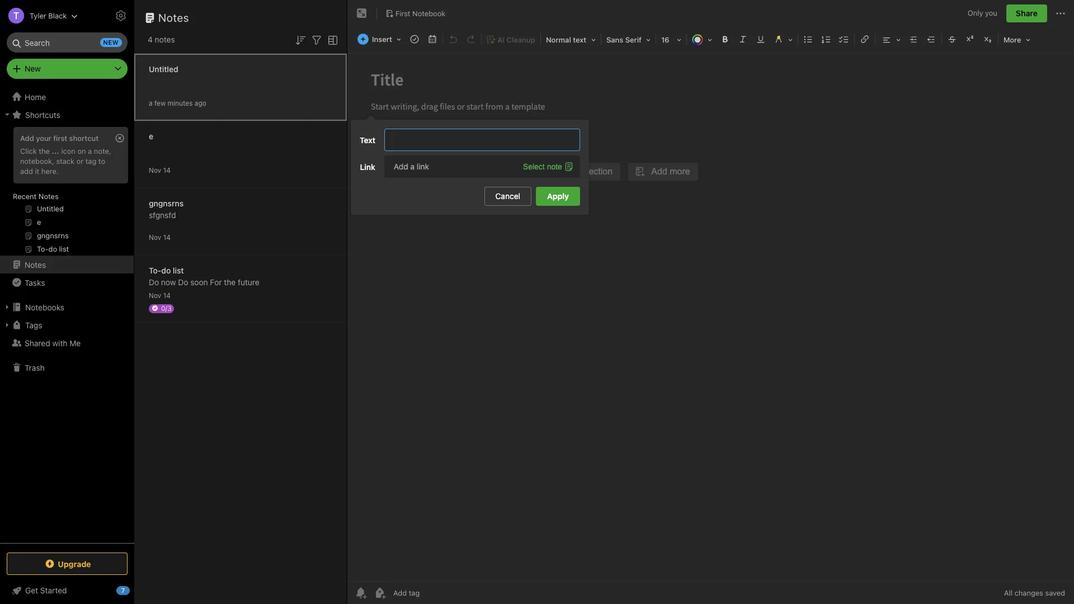 Task type: describe. For each thing, give the bounding box(es) containing it.
untitled
[[149, 64, 178, 74]]

notes link
[[0, 256, 134, 274]]

1 14 from the top
[[163, 166, 171, 174]]

tyler
[[30, 11, 46, 20]]

notebooks
[[25, 302, 64, 312]]

4
[[148, 35, 153, 44]]

click
[[20, 147, 37, 156]]

7
[[121, 587, 125, 594]]

click the ...
[[20, 147, 59, 156]]

a few minutes ago
[[149, 99, 206, 107]]

shortcuts button
[[0, 106, 134, 124]]

tags button
[[0, 316, 134, 334]]

stack
[[56, 157, 74, 166]]

new search field
[[15, 32, 122, 53]]

for
[[210, 277, 222, 287]]

Highlight field
[[770, 31, 797, 48]]

new button
[[7, 59, 128, 79]]

normal text
[[546, 35, 586, 44]]

minutes
[[168, 99, 193, 107]]

task image
[[407, 31, 422, 47]]

future
[[238, 277, 259, 287]]

to-
[[149, 265, 161, 275]]

saved
[[1045, 589, 1065, 598]]

only
[[968, 9, 983, 17]]

notebook,
[[20, 157, 54, 166]]

add
[[20, 134, 34, 143]]

your
[[36, 134, 51, 143]]

trash
[[25, 363, 45, 372]]

Heading level field
[[542, 31, 600, 48]]

sans
[[606, 35, 623, 44]]

tyler black
[[30, 11, 67, 20]]

...
[[52, 147, 59, 156]]

upgrade button
[[7, 553, 128, 575]]

Add tag field
[[392, 588, 476, 598]]

all changes saved
[[1004, 589, 1065, 598]]

checklist image
[[836, 31, 852, 47]]

new
[[103, 39, 119, 46]]

it
[[35, 167, 39, 176]]

all
[[1004, 589, 1013, 598]]

soon
[[190, 277, 208, 287]]

sans serif
[[606, 35, 642, 44]]

View options field
[[323, 32, 340, 47]]

3 14 from the top
[[163, 291, 171, 300]]

insert link image
[[857, 31, 873, 47]]

click to collapse image
[[130, 584, 138, 597]]

group inside tree
[[0, 124, 134, 260]]

3 nov from the top
[[149, 291, 161, 300]]

italic image
[[735, 31, 751, 47]]

do
[[161, 265, 171, 275]]

strikethrough image
[[944, 31, 960, 47]]

sfgnsfd
[[149, 210, 176, 220]]

few
[[154, 99, 166, 107]]

calendar event image
[[425, 31, 440, 47]]

indent image
[[906, 31, 921, 47]]

to-do list do now do soon for the future
[[149, 265, 259, 287]]

Help and Learning task checklist field
[[0, 582, 134, 600]]

icon on a note, notebook, stack or tag to add it here.
[[20, 147, 111, 176]]

add filters image
[[310, 33, 323, 47]]

0 vertical spatial notes
[[158, 11, 189, 24]]

Account field
[[0, 4, 78, 27]]

add your first shortcut
[[20, 134, 99, 143]]

started
[[40, 586, 67, 595]]

notes
[[155, 35, 175, 44]]

gngnsrns
[[149, 198, 184, 208]]

here.
[[41, 167, 59, 176]]

4 notes
[[148, 35, 175, 44]]

Add filters field
[[310, 32, 323, 47]]

home link
[[0, 88, 134, 106]]

tasks
[[25, 278, 45, 287]]

share
[[1016, 8, 1038, 18]]

tags
[[25, 320, 42, 330]]

notes inside notes link
[[25, 260, 46, 269]]

me
[[70, 338, 81, 348]]

2 do from the left
[[178, 277, 188, 287]]

expand notebooks image
[[3, 303, 12, 312]]

0/3
[[161, 304, 172, 312]]

trash link
[[0, 359, 134, 377]]

first notebook
[[396, 9, 446, 18]]

numbered list image
[[819, 31, 834, 47]]

shortcuts
[[25, 110, 60, 119]]

first notebook button
[[382, 6, 449, 21]]

first
[[396, 9, 410, 18]]

outdent image
[[924, 31, 939, 47]]

changes
[[1015, 589, 1043, 598]]

on
[[77, 147, 86, 156]]

add
[[20, 167, 33, 176]]

underline image
[[753, 31, 769, 47]]



Task type: locate. For each thing, give the bounding box(es) containing it.
tag
[[85, 157, 96, 166]]

Font size field
[[657, 31, 685, 48]]

a inside the 'icon on a note, notebook, stack or tag to add it here.'
[[88, 147, 92, 156]]

14
[[163, 166, 171, 174], [163, 233, 171, 241], [163, 291, 171, 300]]

notebook
[[412, 9, 446, 18]]

1 vertical spatial notes
[[39, 192, 59, 201]]

ago
[[195, 99, 206, 107]]

you
[[985, 9, 998, 17]]

shortcut
[[69, 134, 99, 143]]

0 horizontal spatial a
[[88, 147, 92, 156]]

icon
[[61, 147, 75, 156]]

14 up gngnsrns
[[163, 166, 171, 174]]

notes
[[158, 11, 189, 24], [39, 192, 59, 201], [25, 260, 46, 269]]

recent
[[13, 192, 37, 201]]

insert
[[372, 35, 392, 44]]

do
[[149, 277, 159, 287], [178, 277, 188, 287]]

Note Editor text field
[[347, 54, 1074, 581]]

group
[[0, 124, 134, 260]]

tasks button
[[0, 274, 134, 291]]

1 vertical spatial nov
[[149, 233, 161, 241]]

Font color field
[[688, 31, 716, 48]]

3 nov 14 from the top
[[149, 291, 171, 300]]

get started
[[25, 586, 67, 595]]

e
[[149, 131, 153, 141]]

note,
[[94, 147, 111, 156]]

2 vertical spatial nov
[[149, 291, 161, 300]]

1 horizontal spatial do
[[178, 277, 188, 287]]

settings image
[[114, 9, 128, 22]]

nov down e
[[149, 166, 161, 174]]

expand tags image
[[3, 321, 12, 330]]

tree containing home
[[0, 88, 134, 543]]

0 vertical spatial 14
[[163, 166, 171, 174]]

upgrade
[[58, 559, 91, 569]]

More field
[[1000, 31, 1034, 48]]

a left few
[[149, 99, 153, 107]]

2 vertical spatial 14
[[163, 291, 171, 300]]

now
[[161, 277, 176, 287]]

more
[[1004, 35, 1021, 44]]

expand note image
[[355, 7, 369, 20]]

do down list
[[178, 277, 188, 287]]

black
[[48, 11, 67, 20]]

0 vertical spatial nov
[[149, 166, 161, 174]]

the inside tree
[[39, 147, 50, 156]]

more actions image
[[1054, 7, 1068, 20]]

the inside to-do list do now do soon for the future
[[224, 277, 236, 287]]

nov 14
[[149, 166, 171, 174], [149, 233, 171, 241], [149, 291, 171, 300]]

Search text field
[[15, 32, 120, 53]]

shared
[[25, 338, 50, 348]]

with
[[52, 338, 67, 348]]

superscript image
[[962, 31, 978, 47]]

2 nov 14 from the top
[[149, 233, 171, 241]]

1 vertical spatial nov 14
[[149, 233, 171, 241]]

new
[[25, 64, 41, 73]]

or
[[76, 157, 83, 166]]

note window element
[[347, 0, 1074, 604]]

More actions field
[[1054, 4, 1068, 22]]

normal
[[546, 35, 571, 44]]

16
[[661, 35, 669, 44]]

recent notes
[[13, 192, 59, 201]]

notes right recent
[[39, 192, 59, 201]]

group containing add your first shortcut
[[0, 124, 134, 260]]

list
[[173, 265, 184, 275]]

Sort options field
[[294, 32, 307, 47]]

Alignment field
[[877, 31, 905, 48]]

Font family field
[[603, 31, 655, 48]]

a
[[149, 99, 153, 107], [88, 147, 92, 156]]

1 vertical spatial the
[[224, 277, 236, 287]]

2 vertical spatial nov 14
[[149, 291, 171, 300]]

share button
[[1006, 4, 1047, 22]]

add a reminder image
[[354, 586, 368, 600]]

1 vertical spatial a
[[88, 147, 92, 156]]

nov 14 up gngnsrns
[[149, 166, 171, 174]]

2 14 from the top
[[163, 233, 171, 241]]

notes up notes
[[158, 11, 189, 24]]

the right for
[[224, 277, 236, 287]]

nov 14 up 0/3
[[149, 291, 171, 300]]

shared with me link
[[0, 334, 134, 352]]

14 down sfgnsfd on the left of page
[[163, 233, 171, 241]]

do down to-
[[149, 277, 159, 287]]

0 horizontal spatial do
[[149, 277, 159, 287]]

notebooks link
[[0, 298, 134, 316]]

1 nov from the top
[[149, 166, 161, 174]]

text
[[573, 35, 586, 44]]

a right on on the top of page
[[88, 147, 92, 156]]

nov up 0/3
[[149, 291, 161, 300]]

bulleted list image
[[801, 31, 816, 47]]

get
[[25, 586, 38, 595]]

home
[[25, 92, 46, 102]]

0 vertical spatial nov 14
[[149, 166, 171, 174]]

1 horizontal spatial a
[[149, 99, 153, 107]]

to
[[98, 157, 105, 166]]

0 vertical spatial a
[[149, 99, 153, 107]]

serif
[[625, 35, 642, 44]]

notes up tasks
[[25, 260, 46, 269]]

1 do from the left
[[149, 277, 159, 287]]

1 nov 14 from the top
[[149, 166, 171, 174]]

2 vertical spatial notes
[[25, 260, 46, 269]]

the left the ...
[[39, 147, 50, 156]]

the
[[39, 147, 50, 156], [224, 277, 236, 287]]

2 nov from the top
[[149, 233, 161, 241]]

add tag image
[[373, 586, 387, 600]]

nov 14 down sfgnsfd on the left of page
[[149, 233, 171, 241]]

0 vertical spatial the
[[39, 147, 50, 156]]

first
[[53, 134, 67, 143]]

nov
[[149, 166, 161, 174], [149, 233, 161, 241], [149, 291, 161, 300]]

14 up 0/3
[[163, 291, 171, 300]]

0 horizontal spatial the
[[39, 147, 50, 156]]

only you
[[968, 9, 998, 17]]

Insert field
[[355, 31, 405, 47]]

subscript image
[[980, 31, 996, 47]]

1 vertical spatial 14
[[163, 233, 171, 241]]

bold image
[[717, 31, 733, 47]]

tree
[[0, 88, 134, 543]]

1 horizontal spatial the
[[224, 277, 236, 287]]

nov down sfgnsfd on the left of page
[[149, 233, 161, 241]]

shared with me
[[25, 338, 81, 348]]



Task type: vqa. For each thing, say whether or not it's contained in the screenshot.
To-do list Do now Do soon For the future
yes



